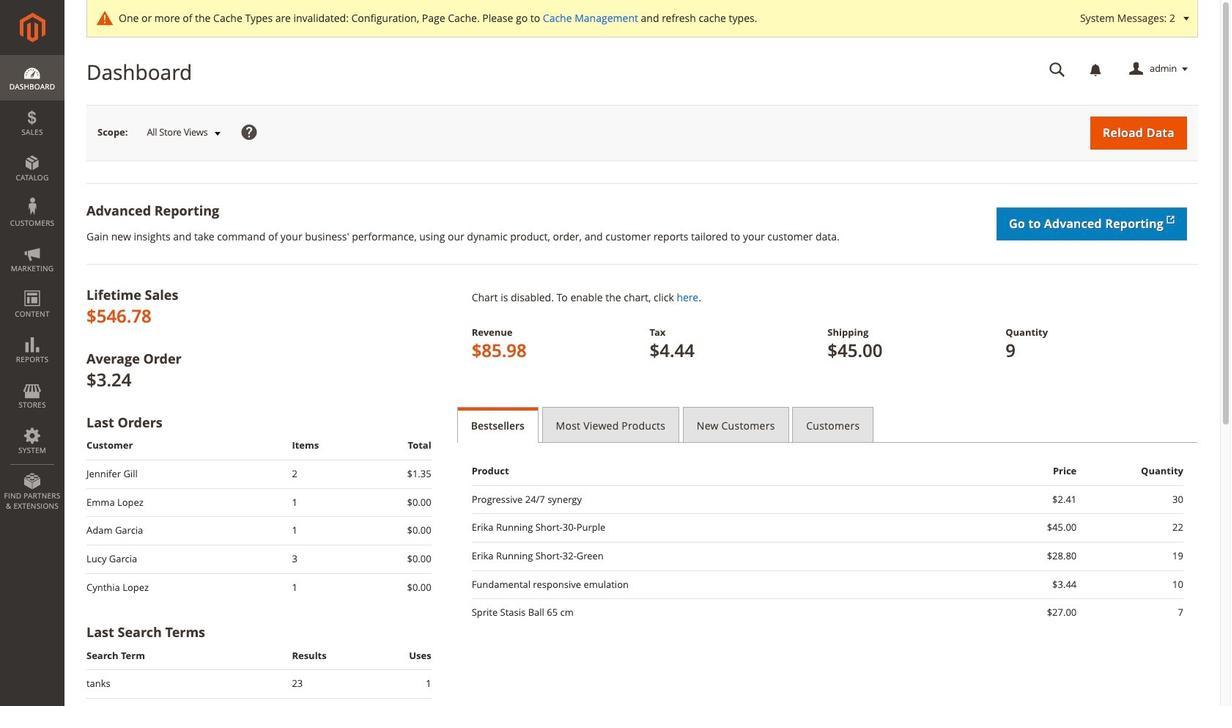 Task type: locate. For each thing, give the bounding box(es) containing it.
menu bar
[[0, 55, 65, 518]]

None text field
[[1040, 56, 1076, 82]]

magento admin panel image
[[19, 12, 45, 43]]

tab list
[[457, 407, 1199, 443]]



